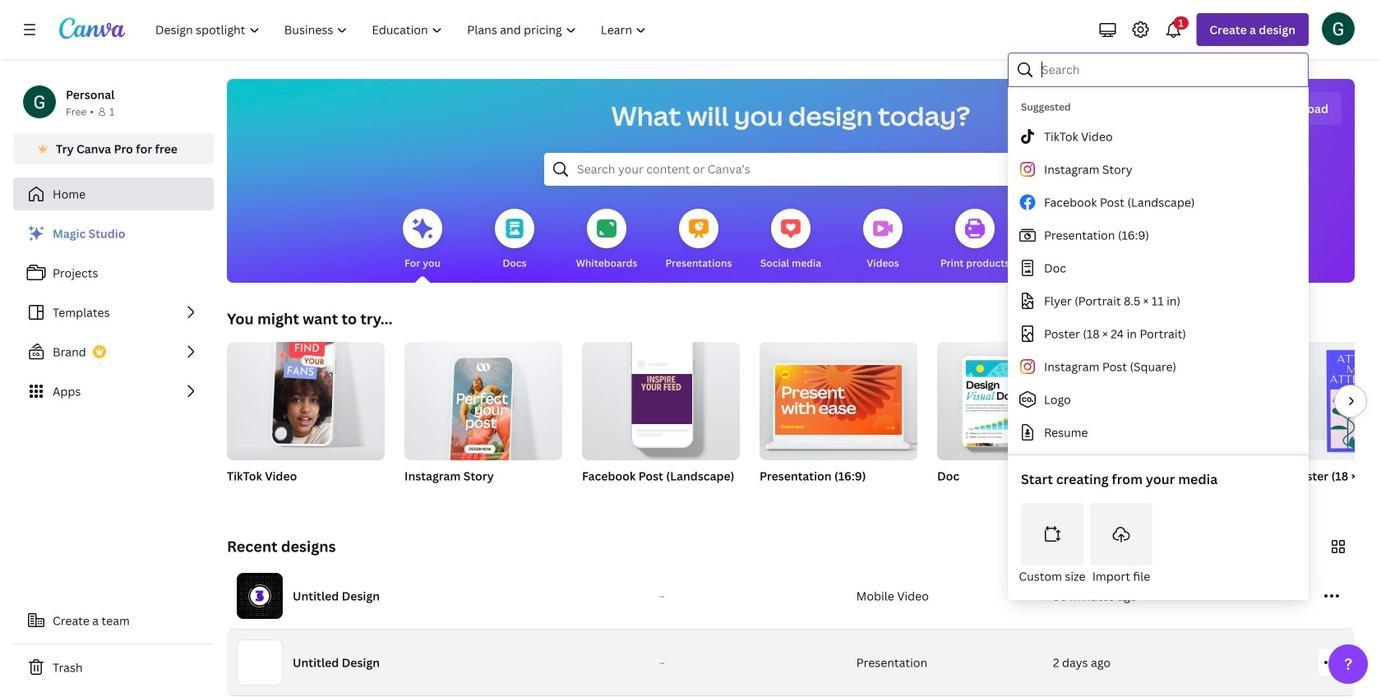 Task type: vqa. For each thing, say whether or not it's contained in the screenshot.
middle I
no



Task type: locate. For each thing, give the bounding box(es) containing it.
0 horizontal spatial search search field
[[577, 154, 1005, 185]]

group
[[227, 332, 385, 505], [227, 332, 385, 460], [760, 335, 918, 505], [760, 335, 918, 460], [405, 342, 562, 505], [405, 342, 562, 470], [582, 342, 740, 505], [937, 342, 1095, 505], [937, 342, 1095, 460], [1115, 342, 1273, 505], [1293, 342, 1381, 505]]

list
[[13, 217, 214, 408]]

top level navigation element
[[145, 13, 661, 46]]

None search field
[[544, 153, 1038, 186]]

1 vertical spatial search search field
[[577, 154, 1005, 185]]

1 horizontal spatial search search field
[[1042, 54, 1298, 86]]

Search search field
[[1042, 54, 1298, 86], [577, 154, 1005, 185]]



Task type: describe. For each thing, give the bounding box(es) containing it.
greg robinson image
[[1322, 12, 1355, 45]]

0 vertical spatial search search field
[[1042, 54, 1298, 86]]



